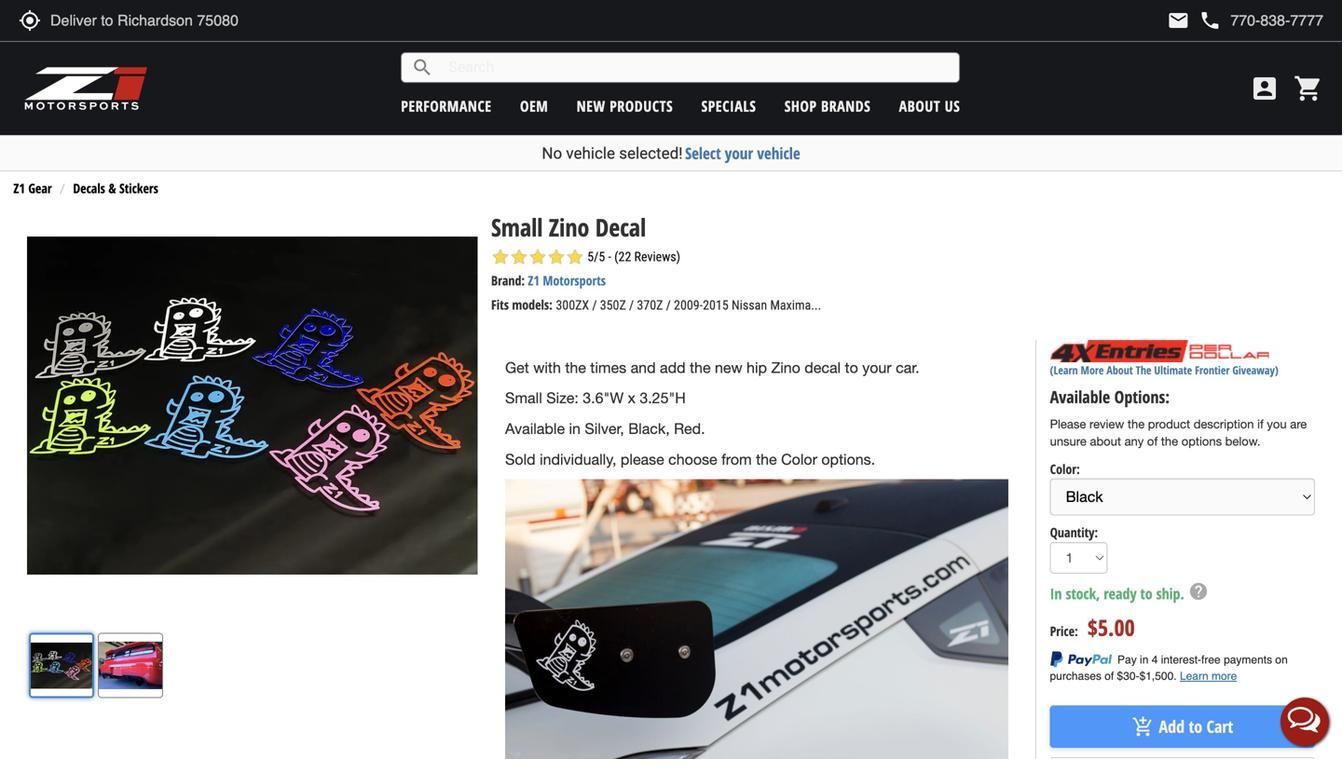 Task type: locate. For each thing, give the bounding box(es) containing it.
z1 left gear
[[13, 180, 25, 197]]

0 horizontal spatial z1
[[13, 180, 25, 197]]

selected!
[[619, 144, 683, 163]]

1 horizontal spatial about
[[1107, 363, 1133, 378]]

nissan
[[732, 298, 767, 313]]

2 horizontal spatial /
[[666, 298, 671, 313]]

(learn
[[1050, 363, 1078, 378]]

2015
[[703, 298, 729, 313]]

to
[[845, 359, 859, 377], [1141, 584, 1153, 604], [1189, 716, 1203, 739]]

car.
[[896, 359, 920, 377]]

0 horizontal spatial vehicle
[[566, 144, 615, 163]]

vehicle right no
[[566, 144, 615, 163]]

brand:
[[491, 272, 525, 290]]

1 horizontal spatial /
[[629, 298, 634, 313]]

size:
[[547, 390, 579, 407]]

zino
[[549, 211, 590, 244], [772, 359, 801, 377]]

0 horizontal spatial new
[[577, 96, 606, 116]]

the right from
[[756, 451, 777, 468]]

2 / from the left
[[629, 298, 634, 313]]

hip
[[747, 359, 767, 377]]

star
[[491, 248, 510, 267], [510, 248, 529, 267], [529, 248, 547, 267], [547, 248, 566, 267], [566, 248, 585, 267]]

the right with
[[565, 359, 586, 377]]

my_location
[[19, 9, 41, 32]]

select
[[685, 143, 721, 164]]

available down more
[[1050, 386, 1111, 409]]

1 vertical spatial about
[[1107, 363, 1133, 378]]

3 / from the left
[[666, 298, 671, 313]]

below.
[[1226, 435, 1261, 449]]

sold
[[505, 451, 536, 468]]

times
[[590, 359, 627, 377]]

1 / from the left
[[592, 298, 597, 313]]

performance
[[401, 96, 492, 116]]

small down get
[[505, 390, 542, 407]]

2 vertical spatial to
[[1189, 716, 1203, 739]]

0 vertical spatial to
[[845, 359, 859, 377]]

1 vertical spatial your
[[863, 359, 892, 377]]

0 horizontal spatial about
[[899, 96, 941, 116]]

0 vertical spatial your
[[725, 143, 754, 164]]

decal
[[805, 359, 841, 377]]

/ left '350z'
[[592, 298, 597, 313]]

z1 up models:
[[528, 272, 540, 290]]

shopping_cart link
[[1290, 74, 1324, 103]]

decals & stickers
[[73, 180, 158, 197]]

small
[[491, 211, 543, 244], [505, 390, 542, 407]]

z1
[[13, 180, 25, 197], [528, 272, 540, 290]]

frontier
[[1195, 363, 1230, 378]]

in
[[1050, 584, 1062, 604]]

0 horizontal spatial /
[[592, 298, 597, 313]]

your left car.
[[863, 359, 892, 377]]

4 star from the left
[[547, 248, 566, 267]]

about us
[[899, 96, 961, 116]]

0 horizontal spatial zino
[[549, 211, 590, 244]]

1 vertical spatial to
[[1141, 584, 1153, 604]]

stickers
[[119, 180, 158, 197]]

/ right 370z
[[666, 298, 671, 313]]

1 horizontal spatial zino
[[772, 359, 801, 377]]

zino up 5/5 -
[[549, 211, 590, 244]]

1 horizontal spatial z1
[[528, 272, 540, 290]]

in stock, ready to ship. help
[[1050, 582, 1209, 604]]

zino right hip
[[772, 359, 801, 377]]

new
[[577, 96, 606, 116], [715, 359, 743, 377]]

1 vertical spatial small
[[505, 390, 542, 407]]

motorsports
[[543, 272, 606, 290]]

your
[[725, 143, 754, 164], [863, 359, 892, 377]]

small size: 3.6"w x 3.25"h
[[505, 390, 686, 407]]

vehicle inside no vehicle selected! select your vehicle
[[566, 144, 615, 163]]

z1 motorsports link
[[528, 272, 606, 290]]

0 vertical spatial new
[[577, 96, 606, 116]]

3.25"h
[[640, 390, 686, 407]]

the
[[565, 359, 586, 377], [690, 359, 711, 377], [1128, 417, 1145, 432], [1162, 435, 1179, 449], [756, 451, 777, 468]]

specials
[[702, 96, 757, 116]]

the
[[1136, 363, 1152, 378]]

choose
[[669, 451, 718, 468]]

account_box link
[[1246, 74, 1285, 103]]

the up any at the right bottom of the page
[[1128, 417, 1145, 432]]

your right select
[[725, 143, 754, 164]]

0 vertical spatial small
[[491, 211, 543, 244]]

0 horizontal spatial your
[[725, 143, 754, 164]]

1 vertical spatial available
[[505, 421, 565, 438]]

/
[[592, 298, 597, 313], [629, 298, 634, 313], [666, 298, 671, 313]]

to left ship.
[[1141, 584, 1153, 604]]

description
[[1194, 417, 1255, 432]]

1 horizontal spatial to
[[1141, 584, 1153, 604]]

oem
[[520, 96, 549, 116]]

1 horizontal spatial vehicle
[[757, 143, 801, 164]]

about left the the
[[1107, 363, 1133, 378]]

account_box
[[1250, 74, 1280, 103]]

to right decal
[[845, 359, 859, 377]]

0 vertical spatial z1
[[13, 180, 25, 197]]

with
[[534, 359, 561, 377]]

stock,
[[1066, 584, 1101, 604]]

to right 'add'
[[1189, 716, 1203, 739]]

shopping_cart
[[1294, 74, 1324, 103]]

mail phone
[[1168, 9, 1222, 32]]

review
[[1090, 417, 1125, 432]]

1 horizontal spatial available
[[1050, 386, 1111, 409]]

zino inside small zino decal star star star star star 5/5 - (22 reviews) brand: z1 motorsports fits models: 300zx / 350z / 370z / 2009-2015 nissan maxima...
[[549, 211, 590, 244]]

1 vertical spatial new
[[715, 359, 743, 377]]

3 star from the left
[[529, 248, 547, 267]]

5 star from the left
[[566, 248, 585, 267]]

mail link
[[1168, 9, 1190, 32]]

products
[[610, 96, 673, 116]]

small up brand:
[[491, 211, 543, 244]]

help
[[1189, 582, 1209, 602]]

x
[[628, 390, 636, 407]]

0 vertical spatial zino
[[549, 211, 590, 244]]

more
[[1081, 363, 1104, 378]]

new left hip
[[715, 359, 743, 377]]

available up sold on the bottom left of page
[[505, 421, 565, 438]]

/ right '350z'
[[629, 298, 634, 313]]

in
[[569, 421, 581, 438]]

models:
[[512, 296, 553, 314]]

sold individually, please choose from the color options.
[[505, 451, 876, 468]]

new left products
[[577, 96, 606, 116]]

us
[[945, 96, 961, 116]]

vehicle down shop
[[757, 143, 801, 164]]

small for zino
[[491, 211, 543, 244]]

about inside (learn more about the ultimate frontier giveaway) available options: please review the product description if you are unsure about any of the options below.
[[1107, 363, 1133, 378]]

get
[[505, 359, 529, 377]]

about left us
[[899, 96, 941, 116]]

color
[[781, 451, 818, 468]]

phone link
[[1199, 9, 1324, 32]]

brands
[[821, 96, 871, 116]]

giveaway)
[[1233, 363, 1279, 378]]

1 vertical spatial z1
[[528, 272, 540, 290]]

small inside small zino decal star star star star star 5/5 - (22 reviews) brand: z1 motorsports fits models: 300zx / 350z / 370z / 2009-2015 nissan maxima...
[[491, 211, 543, 244]]

specials link
[[702, 96, 757, 116]]

you
[[1268, 417, 1287, 432]]

0 vertical spatial available
[[1050, 386, 1111, 409]]



Task type: vqa. For each thing, say whether or not it's contained in the screenshot.
2015
yes



Task type: describe. For each thing, give the bounding box(es) containing it.
add
[[660, 359, 686, 377]]

1 vertical spatial zino
[[772, 359, 801, 377]]

oem link
[[520, 96, 549, 116]]

get with the times and add the new hip zino decal to your car.
[[505, 359, 920, 377]]

2009-
[[674, 298, 703, 313]]

select your vehicle link
[[685, 143, 801, 164]]

370z
[[637, 298, 663, 313]]

new products
[[577, 96, 673, 116]]

2 star from the left
[[510, 248, 529, 267]]

&
[[108, 180, 116, 197]]

small for size:
[[505, 390, 542, 407]]

options
[[1182, 435, 1222, 449]]

about us link
[[899, 96, 961, 116]]

$5.00
[[1088, 613, 1135, 643]]

small zino decal star star star star star 5/5 - (22 reviews) brand: z1 motorsports fits models: 300zx / 350z / 370z / 2009-2015 nissan maxima...
[[491, 211, 822, 314]]

0 vertical spatial about
[[899, 96, 941, 116]]

shop brands
[[785, 96, 871, 116]]

ship.
[[1157, 584, 1185, 604]]

no
[[542, 144, 562, 163]]

no vehicle selected! select your vehicle
[[542, 143, 801, 164]]

product
[[1149, 417, 1191, 432]]

(learn more about the ultimate frontier giveaway) available options: please review the product description if you are unsure about any of the options below.
[[1050, 363, 1307, 449]]

to inside in stock, ready to ship. help
[[1141, 584, 1153, 604]]

add_shopping_cart
[[1132, 716, 1155, 739]]

fits
[[491, 296, 509, 314]]

gear
[[28, 180, 52, 197]]

mail
[[1168, 9, 1190, 32]]

maxima...
[[770, 298, 822, 313]]

price: $5.00
[[1050, 613, 1135, 643]]

350z
[[600, 298, 626, 313]]

z1 gear link
[[13, 180, 52, 197]]

z1 motorsports logo image
[[23, 65, 149, 112]]

individually,
[[540, 451, 617, 468]]

300zx
[[556, 298, 589, 313]]

1 horizontal spatial new
[[715, 359, 743, 377]]

performance link
[[401, 96, 492, 116]]

silver,
[[585, 421, 624, 438]]

0 horizontal spatial to
[[845, 359, 859, 377]]

new products link
[[577, 96, 673, 116]]

phone
[[1199, 9, 1222, 32]]

1 horizontal spatial your
[[863, 359, 892, 377]]

color:
[[1050, 460, 1080, 478]]

about
[[1090, 435, 1122, 449]]

and
[[631, 359, 656, 377]]

decal
[[596, 211, 646, 244]]

of
[[1148, 435, 1158, 449]]

if
[[1258, 417, 1264, 432]]

Search search field
[[434, 53, 960, 82]]

ultimate
[[1155, 363, 1193, 378]]

red.
[[674, 421, 705, 438]]

3.6"w
[[583, 390, 624, 407]]

options:
[[1115, 386, 1170, 409]]

cart
[[1207, 716, 1234, 739]]

decals & stickers link
[[73, 180, 158, 197]]

unsure
[[1050, 435, 1087, 449]]

from
[[722, 451, 752, 468]]

search
[[411, 56, 434, 79]]

z1 gear
[[13, 180, 52, 197]]

the right add
[[690, 359, 711, 377]]

(learn more about the ultimate frontier giveaway) link
[[1050, 363, 1279, 378]]

shop
[[785, 96, 817, 116]]

5/5 -
[[588, 250, 612, 265]]

add
[[1159, 716, 1185, 739]]

black,
[[629, 421, 670, 438]]

please
[[1050, 417, 1087, 432]]

z1 inside small zino decal star star star star star 5/5 - (22 reviews) brand: z1 motorsports fits models: 300zx / 350z / 370z / 2009-2015 nissan maxima...
[[528, 272, 540, 290]]

decals
[[73, 180, 105, 197]]

the right of
[[1162, 435, 1179, 449]]

quantity:
[[1050, 524, 1099, 542]]

please
[[621, 451, 665, 468]]

add_shopping_cart add to cart
[[1132, 716, 1234, 739]]

2 horizontal spatial to
[[1189, 716, 1203, 739]]

0 horizontal spatial available
[[505, 421, 565, 438]]

any
[[1125, 435, 1144, 449]]

1 star from the left
[[491, 248, 510, 267]]

available inside (learn more about the ultimate frontier giveaway) available options: please review the product description if you are unsure about any of the options below.
[[1050, 386, 1111, 409]]

are
[[1291, 417, 1307, 432]]



